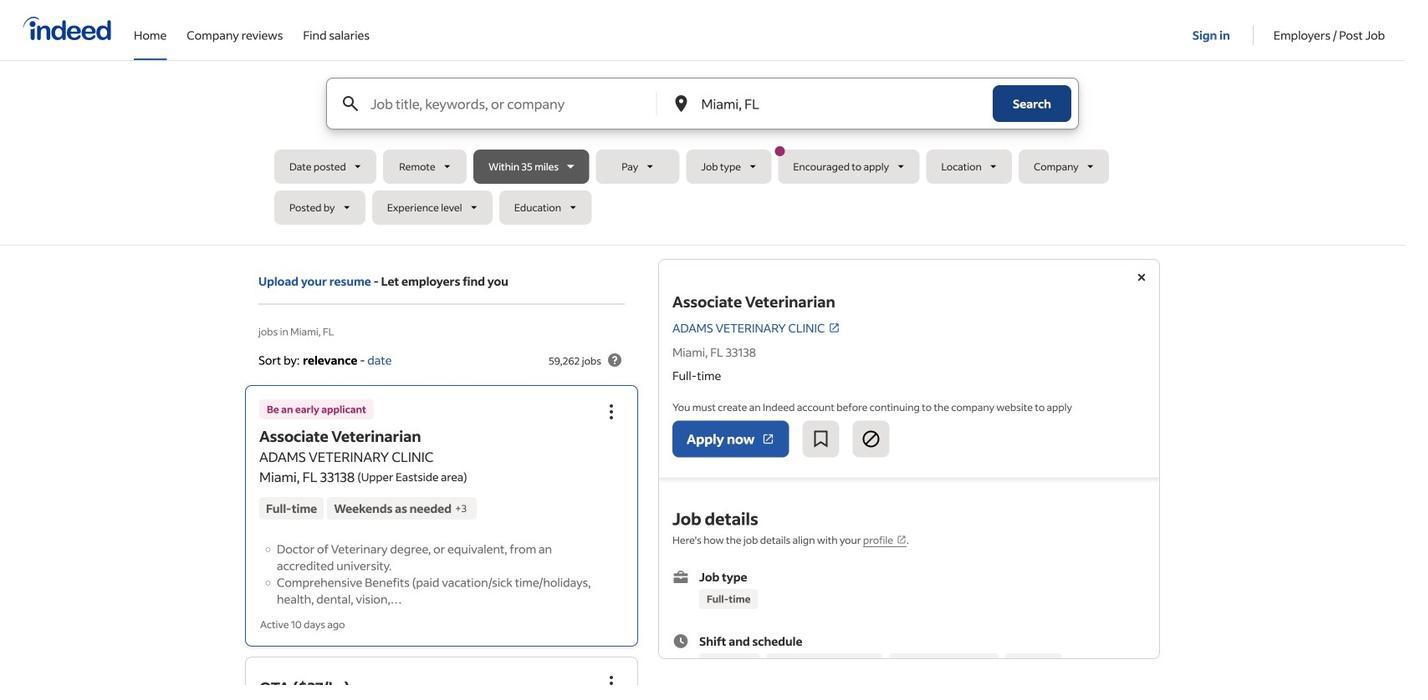 Task type: vqa. For each thing, say whether or not it's contained in the screenshot.
'OCLI' to the top
no



Task type: locate. For each thing, give the bounding box(es) containing it.
apply now (opens in a new tab) image
[[761, 433, 775, 446]]

job actions for ota ($37/hr) is collapsed image
[[601, 674, 621, 686]]

help icon image
[[605, 350, 625, 371]]

None search field
[[274, 78, 1131, 232]]

close job details image
[[1132, 268, 1152, 288]]

job preferences (opens in a new window) image
[[897, 535, 907, 545]]

adams veterinary clinic (opens in a new tab) image
[[828, 322, 840, 334]]

save this job image
[[811, 429, 831, 449]]



Task type: describe. For each thing, give the bounding box(es) containing it.
Edit location text field
[[698, 79, 959, 129]]

job actions for associate veterinarian is collapsed image
[[601, 402, 621, 422]]

not interested image
[[861, 429, 881, 449]]

search: Job title, keywords, or company text field
[[367, 79, 655, 129]]



